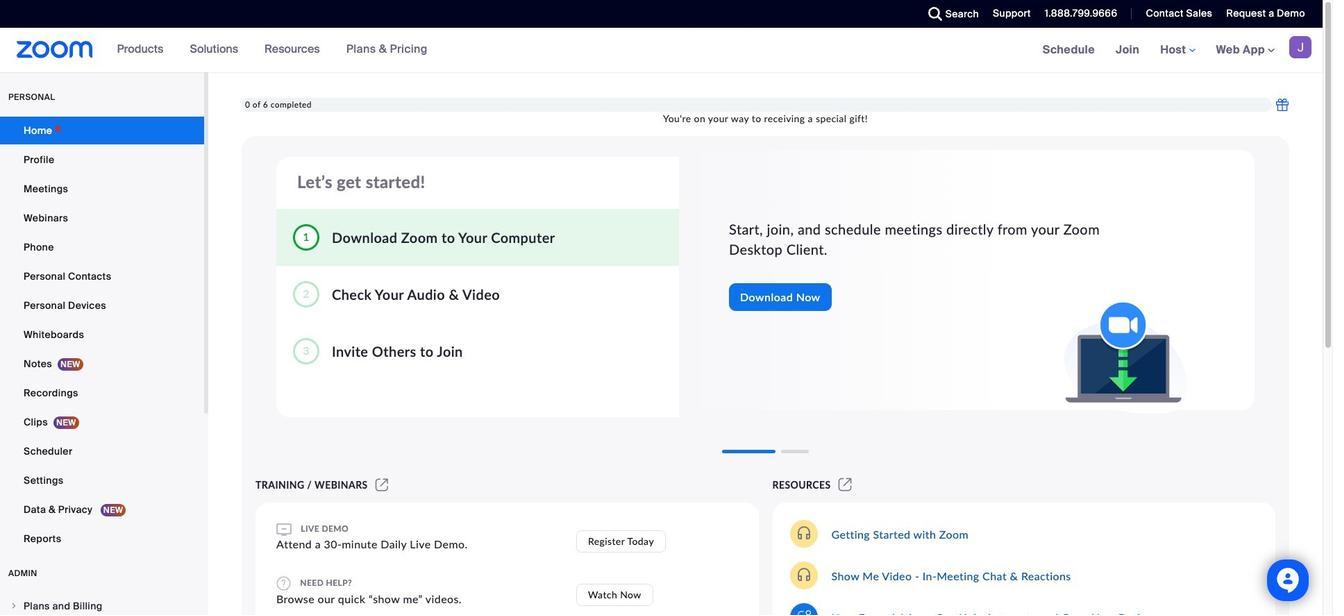 Task type: describe. For each thing, give the bounding box(es) containing it.
personal menu menu
[[0, 117, 204, 554]]

2 window new image from the left
[[837, 479, 854, 491]]

1 window new image from the left
[[374, 479, 390, 491]]



Task type: locate. For each thing, give the bounding box(es) containing it.
banner
[[0, 28, 1323, 73]]

zoom logo image
[[17, 41, 93, 58]]

right image
[[10, 602, 18, 611]]

1 horizontal spatial window new image
[[837, 479, 854, 491]]

profile picture image
[[1290, 36, 1312, 58]]

menu item
[[0, 593, 204, 615]]

0 horizontal spatial window new image
[[374, 479, 390, 491]]

product information navigation
[[107, 28, 438, 72]]

meetings navigation
[[1033, 28, 1323, 73]]

window new image
[[374, 479, 390, 491], [837, 479, 854, 491]]



Task type: vqa. For each thing, say whether or not it's contained in the screenshot.
second Window New image from the left
yes



